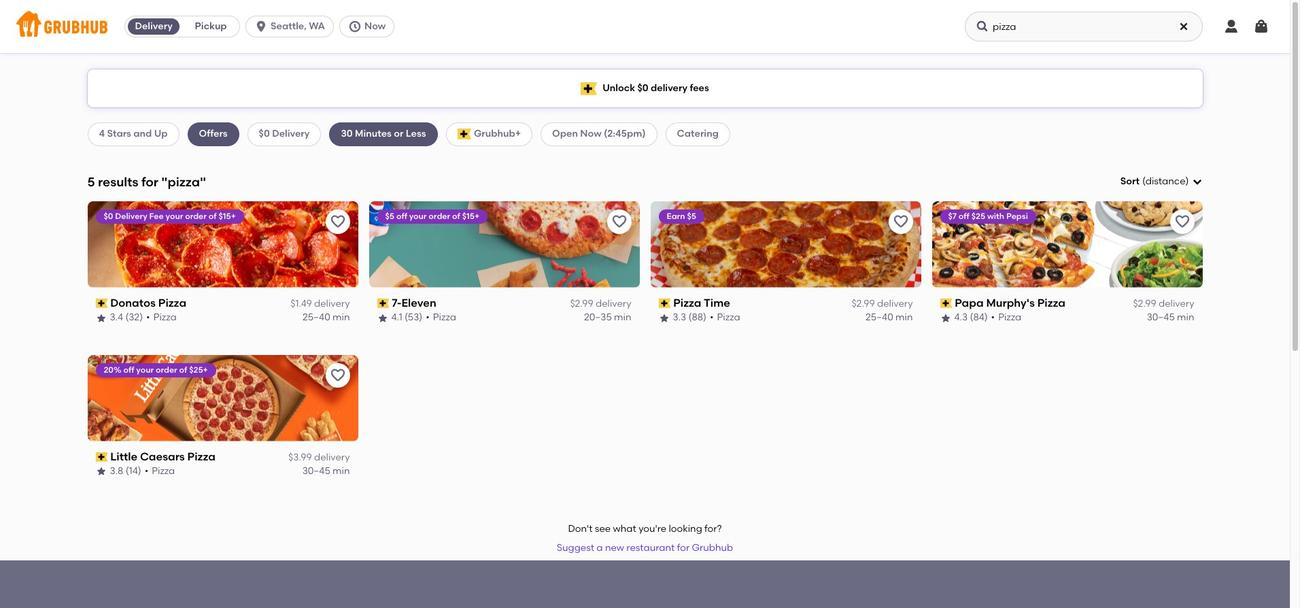 Task type: describe. For each thing, give the bounding box(es) containing it.
$3.99 delivery
[[289, 452, 350, 463]]

1 horizontal spatial your
[[166, 211, 183, 221]]

subscription pass image for pizza time
[[659, 299, 671, 308]]

star icon image for little caesars pizza
[[96, 466, 106, 477]]

5
[[87, 174, 95, 190]]

pickup button
[[182, 16, 240, 37]]

$0 delivery
[[259, 128, 310, 140]]

(53)
[[405, 312, 423, 323]]

open
[[552, 128, 578, 140]]

eleven
[[402, 296, 437, 309]]

20–35
[[584, 312, 612, 323]]

min for papa murphy's pizza
[[1178, 312, 1195, 323]]

papa murphy's pizza logo image
[[932, 201, 1203, 288]]

distance
[[1146, 176, 1186, 187]]

Search for food, convenience, alcohol... search field
[[965, 12, 1204, 42]]

• pizza for eleven
[[426, 312, 456, 323]]

star icon image for donatos pizza
[[96, 313, 106, 324]]

4.3 (84)
[[955, 312, 988, 323]]

off for 7-
[[397, 211, 407, 221]]

grubhub plus flag logo image for unlock $0 delivery fees
[[581, 82, 597, 95]]

$2.99 delivery for pizza time
[[852, 298, 913, 310]]

min for little caesars pizza
[[333, 466, 350, 477]]

see
[[595, 523, 611, 535]]

• pizza for pizza
[[146, 312, 177, 323]]

looking
[[669, 523, 703, 535]]

4.1 (53)
[[392, 312, 423, 323]]

(
[[1143, 176, 1146, 187]]

pizza down time
[[717, 312, 741, 323]]

• for time
[[710, 312, 714, 323]]

unlock
[[603, 82, 635, 94]]

delivery button
[[125, 16, 182, 37]]

restaurant
[[627, 542, 675, 554]]

main navigation navigation
[[0, 0, 1291, 53]]

save this restaurant image
[[611, 213, 628, 230]]

save this restaurant button for pizza time
[[889, 209, 913, 234]]

30–45 min for little caesars pizza
[[303, 466, 350, 477]]

• pizza for time
[[710, 312, 741, 323]]

save this restaurant button for papa murphy's pizza
[[1171, 209, 1195, 234]]

3.3 (88)
[[673, 312, 707, 323]]

0 vertical spatial $0
[[638, 82, 649, 94]]

• for murphy's
[[992, 312, 995, 323]]

"pizza"
[[161, 174, 206, 190]]

(84)
[[971, 312, 988, 323]]

subscription pass image for 7-eleven
[[377, 299, 389, 308]]

save this restaurant image for little caesars pizza
[[330, 367, 346, 383]]

suggest a new restaurant for grubhub button
[[551, 536, 740, 561]]

for?
[[705, 523, 722, 535]]

with
[[988, 211, 1005, 221]]

30
[[341, 128, 353, 140]]

subscription pass image for papa murphy's pizza
[[941, 299, 953, 308]]

seattle, wa button
[[246, 16, 339, 37]]

$7
[[949, 211, 957, 221]]

1 $5 from the left
[[385, 211, 395, 221]]

4 stars and up
[[99, 128, 168, 140]]

4.1
[[392, 312, 403, 323]]

30 minutes or less
[[341, 128, 426, 140]]

murphy's
[[987, 296, 1035, 309]]

$2.99 delivery for 7-eleven
[[570, 298, 632, 310]]

(2:45pm)
[[604, 128, 646, 140]]

papa
[[955, 296, 984, 309]]

star icon image for 7-eleven
[[377, 313, 388, 324]]

• for caesars
[[145, 466, 148, 477]]

)
[[1186, 176, 1190, 187]]

don't see what you're looking for?
[[568, 523, 722, 535]]

grubhub
[[692, 542, 734, 554]]

caesars
[[140, 450, 185, 463]]

save this restaurant image for papa murphy's pizza
[[1175, 213, 1191, 230]]

little caesars pizza
[[110, 450, 216, 463]]

pepsi
[[1007, 211, 1029, 221]]

seattle, wa
[[271, 20, 325, 32]]

pickup
[[195, 20, 227, 32]]

$3.99
[[289, 452, 312, 463]]

30–45 for little caesars pizza
[[303, 466, 330, 477]]

$1.49 delivery
[[291, 298, 350, 310]]

20–35 min
[[584, 312, 632, 323]]

subscription pass image for donatos pizza
[[96, 299, 108, 308]]

earn $5
[[667, 211, 697, 221]]

time
[[704, 296, 731, 309]]

none field inside "5 results for "pizza"" main content
[[1121, 175, 1203, 189]]

minutes
[[355, 128, 392, 140]]

sort ( distance )
[[1121, 176, 1190, 187]]

papa murphy's pizza
[[955, 296, 1066, 309]]

• pizza for caesars
[[145, 466, 175, 477]]

offers
[[199, 128, 228, 140]]

you're
[[639, 523, 667, 535]]

little caesars pizza logo image
[[87, 355, 358, 441]]

3.4
[[110, 312, 123, 323]]

$2.99 for 7-eleven
[[570, 298, 594, 310]]

pizza up 3.3 (88)
[[674, 296, 702, 309]]

save this restaurant button for donatos pizza
[[326, 209, 350, 234]]

$0 for $0 delivery
[[259, 128, 270, 140]]

donatos
[[110, 296, 156, 309]]

$5 off your order of $15+
[[385, 211, 480, 221]]

your for little caesars pizza
[[136, 365, 154, 375]]

now button
[[339, 16, 400, 37]]

stars
[[107, 128, 131, 140]]

5 results for "pizza"
[[87, 174, 206, 190]]

unlock $0 delivery fees
[[603, 82, 709, 94]]

25–40 for donatos pizza
[[303, 312, 330, 323]]

pizza right 'murphy's'
[[1038, 296, 1066, 309]]

save this restaurant image for pizza time
[[893, 213, 909, 230]]



Task type: vqa. For each thing, say whether or not it's contained in the screenshot.
Reviews for Jersey Mike's reviews
no



Task type: locate. For each thing, give the bounding box(es) containing it.
0 vertical spatial 30–45
[[1147, 312, 1175, 323]]

2 horizontal spatial $2.99
[[1134, 298, 1157, 310]]

20%
[[104, 365, 122, 375]]

0 horizontal spatial 30–45 min
[[303, 466, 350, 477]]

less
[[406, 128, 426, 140]]

delivery
[[651, 82, 688, 94], [314, 298, 350, 310], [596, 298, 632, 310], [878, 298, 913, 310], [1159, 298, 1195, 310], [314, 452, 350, 463]]

0 horizontal spatial of
[[179, 365, 187, 375]]

• for pizza
[[146, 312, 150, 323]]

0 horizontal spatial $15+
[[219, 211, 236, 221]]

$15+
[[219, 211, 236, 221], [462, 211, 480, 221]]

1 subscription pass image from the left
[[659, 299, 671, 308]]

results
[[98, 174, 138, 190]]

svg image inside now button
[[348, 20, 362, 33]]

donatos pizza
[[110, 296, 186, 309]]

pizza time logo image
[[651, 201, 922, 288]]

fee
[[149, 211, 164, 221]]

1 horizontal spatial grubhub plus flag logo image
[[581, 82, 597, 95]]

svg image
[[1224, 18, 1240, 35], [1254, 18, 1270, 35], [255, 20, 268, 33], [348, 20, 362, 33]]

subscription pass image left 7-
[[377, 299, 389, 308]]

order for 7-eleven
[[429, 211, 450, 221]]

$0 down results on the top of page
[[104, 211, 113, 221]]

$5
[[385, 211, 395, 221], [687, 211, 697, 221]]

pizza down little caesars pizza on the bottom
[[152, 466, 175, 477]]

$2.99
[[570, 298, 594, 310], [852, 298, 875, 310], [1134, 298, 1157, 310]]

save this restaurant image for donatos pizza
[[330, 213, 346, 230]]

0 horizontal spatial 25–40 min
[[303, 312, 350, 323]]

0 horizontal spatial subscription pass image
[[659, 299, 671, 308]]

1 horizontal spatial now
[[581, 128, 602, 140]]

$7 off $25 with pepsi
[[949, 211, 1029, 221]]

• pizza down caesars
[[145, 466, 175, 477]]

1 vertical spatial 30–45 min
[[303, 466, 350, 477]]

7-
[[392, 296, 402, 309]]

$0
[[638, 82, 649, 94], [259, 128, 270, 140], [104, 211, 113, 221]]

2 $5 from the left
[[687, 211, 697, 221]]

2 $2.99 from the left
[[852, 298, 875, 310]]

5 results for "pizza" main content
[[0, 53, 1291, 608]]

save this restaurant image
[[330, 213, 346, 230], [893, 213, 909, 230], [1175, 213, 1191, 230], [330, 367, 346, 383]]

1 vertical spatial grubhub plus flag logo image
[[458, 129, 471, 140]]

0 horizontal spatial 30–45
[[303, 466, 330, 477]]

• pizza down papa murphy's pizza
[[992, 312, 1022, 323]]

delivery
[[135, 20, 173, 32], [272, 128, 310, 140], [115, 211, 147, 221]]

• right (14)
[[145, 466, 148, 477]]

grubhub plus flag logo image left unlock
[[581, 82, 597, 95]]

for right results on the top of page
[[141, 174, 158, 190]]

$1.49
[[291, 298, 312, 310]]

$25+
[[189, 365, 208, 375]]

min for donatos pizza
[[333, 312, 350, 323]]

1 vertical spatial 30–45
[[303, 466, 330, 477]]

subscription pass image
[[659, 299, 671, 308], [941, 299, 953, 308]]

2 horizontal spatial your
[[409, 211, 427, 221]]

1 horizontal spatial subscription pass image
[[941, 299, 953, 308]]

subscription pass image for little caesars pizza
[[96, 452, 108, 462]]

new
[[605, 542, 625, 554]]

and
[[134, 128, 152, 140]]

• pizza
[[146, 312, 177, 323], [426, 312, 456, 323], [710, 312, 741, 323], [992, 312, 1022, 323], [145, 466, 175, 477]]

min for 7-eleven
[[614, 312, 632, 323]]

subscription pass image left pizza time
[[659, 299, 671, 308]]

30–45 min
[[1147, 312, 1195, 323], [303, 466, 350, 477]]

delivery for $0 delivery
[[272, 128, 310, 140]]

1 horizontal spatial svg image
[[1179, 21, 1190, 32]]

1 $2.99 from the left
[[570, 298, 594, 310]]

(32)
[[125, 312, 143, 323]]

• pizza down donatos pizza
[[146, 312, 177, 323]]

for inside button
[[677, 542, 690, 554]]

3.3
[[673, 312, 687, 323]]

pizza down papa murphy's pizza
[[999, 312, 1022, 323]]

1 horizontal spatial for
[[677, 542, 690, 554]]

delivery left 30
[[272, 128, 310, 140]]

2 $15+ from the left
[[462, 211, 480, 221]]

1 25–40 min from the left
[[303, 312, 350, 323]]

(14)
[[126, 466, 141, 477]]

star icon image left 4.3
[[941, 313, 951, 324]]

1 vertical spatial delivery
[[272, 128, 310, 140]]

4.3
[[955, 312, 968, 323]]

1 $15+ from the left
[[219, 211, 236, 221]]

subscription pass image left little
[[96, 452, 108, 462]]

svg image inside 'seattle, wa' button
[[255, 20, 268, 33]]

1 horizontal spatial $2.99 delivery
[[852, 298, 913, 310]]

0 horizontal spatial your
[[136, 365, 154, 375]]

30–45 for papa murphy's pizza
[[1147, 312, 1175, 323]]

3.8
[[110, 466, 123, 477]]

(88)
[[689, 312, 707, 323]]

1 horizontal spatial 30–45
[[1147, 312, 1175, 323]]

3.8 (14)
[[110, 466, 141, 477]]

4
[[99, 128, 105, 140]]

svg image
[[976, 20, 990, 33], [1179, 21, 1190, 32], [1192, 176, 1203, 187]]

$2.99 delivery
[[570, 298, 632, 310], [852, 298, 913, 310], [1134, 298, 1195, 310]]

star icon image left 3.4
[[96, 313, 106, 324]]

1 horizontal spatial $5
[[687, 211, 697, 221]]

$2.99 for papa murphy's pizza
[[1134, 298, 1157, 310]]

pizza time
[[674, 296, 731, 309]]

25–40 min
[[303, 312, 350, 323], [866, 312, 913, 323]]

delivery inside button
[[135, 20, 173, 32]]

what
[[613, 523, 637, 535]]

suggest
[[557, 542, 595, 554]]

pizza down eleven
[[433, 312, 456, 323]]

25–40
[[303, 312, 330, 323], [866, 312, 894, 323]]

1 horizontal spatial off
[[397, 211, 407, 221]]

2 horizontal spatial $2.99 delivery
[[1134, 298, 1195, 310]]

delivery left fee
[[115, 211, 147, 221]]

now inside "5 results for "pizza"" main content
[[581, 128, 602, 140]]

order for little caesars pizza
[[156, 365, 177, 375]]

25–40 min for donatos pizza
[[303, 312, 350, 323]]

save this restaurant button for little caesars pizza
[[326, 363, 350, 388]]

grubhub plus flag logo image for grubhub+
[[458, 129, 471, 140]]

0 vertical spatial delivery
[[135, 20, 173, 32]]

• right (53)
[[426, 312, 430, 323]]

0 vertical spatial grubhub plus flag logo image
[[581, 82, 597, 95]]

1 vertical spatial for
[[677, 542, 690, 554]]

delivery for little caesars pizza
[[314, 452, 350, 463]]

• right (84)
[[992, 312, 995, 323]]

a
[[597, 542, 603, 554]]

star icon image left 3.8
[[96, 466, 106, 477]]

0 horizontal spatial 25–40
[[303, 312, 330, 323]]

pizza down donatos pizza
[[154, 312, 177, 323]]

star icon image left 3.3
[[659, 313, 670, 324]]

delivery for donatos pizza
[[314, 298, 350, 310]]

2 horizontal spatial order
[[429, 211, 450, 221]]

0 horizontal spatial $2.99 delivery
[[570, 298, 632, 310]]

now right open
[[581, 128, 602, 140]]

0 horizontal spatial $2.99
[[570, 298, 594, 310]]

up
[[154, 128, 168, 140]]

grubhub plus flag logo image left grubhub+
[[458, 129, 471, 140]]

earn
[[667, 211, 685, 221]]

1 horizontal spatial 25–40 min
[[866, 312, 913, 323]]

delivery for $0 delivery fee your order of $15+
[[115, 211, 147, 221]]

of for little caesars pizza
[[179, 365, 187, 375]]

save this restaurant button for 7-eleven
[[607, 209, 632, 234]]

save this restaurant button
[[326, 209, 350, 234], [607, 209, 632, 234], [889, 209, 913, 234], [1171, 209, 1195, 234], [326, 363, 350, 388]]

donatos pizza logo image
[[87, 201, 358, 288]]

off for little
[[123, 365, 134, 375]]

• right (32) at left
[[146, 312, 150, 323]]

little
[[110, 450, 137, 463]]

2 subscription pass image from the left
[[941, 299, 953, 308]]

20% off your order of $25+
[[104, 365, 208, 375]]

your for 7-eleven
[[409, 211, 427, 221]]

0 horizontal spatial grubhub plus flag logo image
[[458, 129, 471, 140]]

2 $2.99 delivery from the left
[[852, 298, 913, 310]]

0 horizontal spatial off
[[123, 365, 134, 375]]

0 horizontal spatial now
[[365, 20, 386, 32]]

pizza right caesars
[[187, 450, 216, 463]]

suggest a new restaurant for grubhub
[[557, 542, 734, 554]]

none field containing sort
[[1121, 175, 1203, 189]]

$2.99 delivery for papa murphy's pizza
[[1134, 298, 1195, 310]]

1 horizontal spatial 25–40
[[866, 312, 894, 323]]

of for 7-eleven
[[452, 211, 460, 221]]

1 horizontal spatial $0
[[259, 128, 270, 140]]

1 horizontal spatial of
[[209, 211, 217, 221]]

wa
[[309, 20, 325, 32]]

$0 delivery fee your order of $15+
[[104, 211, 236, 221]]

0 vertical spatial for
[[141, 174, 158, 190]]

0 horizontal spatial order
[[156, 365, 177, 375]]

2 25–40 min from the left
[[866, 312, 913, 323]]

seattle,
[[271, 20, 307, 32]]

for down looking
[[677, 542, 690, 554]]

for
[[141, 174, 158, 190], [677, 542, 690, 554]]

2 horizontal spatial svg image
[[1192, 176, 1203, 187]]

0 horizontal spatial svg image
[[976, 20, 990, 33]]

delivery left pickup
[[135, 20, 173, 32]]

grubhub plus flag logo image
[[581, 82, 597, 95], [458, 129, 471, 140]]

None field
[[1121, 175, 1203, 189]]

don't
[[568, 523, 593, 535]]

25–40 min for pizza time
[[866, 312, 913, 323]]

star icon image left '4.1'
[[377, 313, 388, 324]]

1 horizontal spatial $15+
[[462, 211, 480, 221]]

1 horizontal spatial $2.99
[[852, 298, 875, 310]]

subscription pass image left papa
[[941, 299, 953, 308]]

delivery for 7-eleven
[[596, 298, 632, 310]]

• right (88)
[[710, 312, 714, 323]]

• pizza down time
[[710, 312, 741, 323]]

7-eleven logo image
[[369, 201, 640, 288]]

now inside button
[[365, 20, 386, 32]]

3.4 (32)
[[110, 312, 143, 323]]

0 vertical spatial now
[[365, 20, 386, 32]]

delivery for papa murphy's pizza
[[1159, 298, 1195, 310]]

delivery for pizza time
[[878, 298, 913, 310]]

min for pizza time
[[896, 312, 913, 323]]

30–45
[[1147, 312, 1175, 323], [303, 466, 330, 477]]

3 $2.99 delivery from the left
[[1134, 298, 1195, 310]]

1 25–40 from the left
[[303, 312, 330, 323]]

• pizza down eleven
[[426, 312, 456, 323]]

order
[[185, 211, 207, 221], [429, 211, 450, 221], [156, 365, 177, 375]]

1 horizontal spatial order
[[185, 211, 207, 221]]

0 horizontal spatial for
[[141, 174, 158, 190]]

pizza right donatos
[[158, 296, 186, 309]]

catering
[[677, 128, 719, 140]]

star icon image for pizza time
[[659, 313, 670, 324]]

min
[[333, 312, 350, 323], [614, 312, 632, 323], [896, 312, 913, 323], [1178, 312, 1195, 323], [333, 466, 350, 477]]

2 vertical spatial $0
[[104, 211, 113, 221]]

• pizza for murphy's
[[992, 312, 1022, 323]]

open now (2:45pm)
[[552, 128, 646, 140]]

2 horizontal spatial $0
[[638, 82, 649, 94]]

now right wa
[[365, 20, 386, 32]]

$25
[[972, 211, 986, 221]]

1 $2.99 delivery from the left
[[570, 298, 632, 310]]

•
[[146, 312, 150, 323], [426, 312, 430, 323], [710, 312, 714, 323], [992, 312, 995, 323], [145, 466, 148, 477]]

star icon image for papa murphy's pizza
[[941, 313, 951, 324]]

subscription pass image left donatos
[[96, 299, 108, 308]]

0 horizontal spatial $5
[[385, 211, 395, 221]]

1 vertical spatial now
[[581, 128, 602, 140]]

$0 for $0 delivery fee your order of $15+
[[104, 211, 113, 221]]

• for eleven
[[426, 312, 430, 323]]

7-eleven
[[392, 296, 437, 309]]

25–40 for pizza time
[[866, 312, 894, 323]]

off for papa
[[959, 211, 970, 221]]

pizza
[[158, 296, 186, 309], [674, 296, 702, 309], [1038, 296, 1066, 309], [154, 312, 177, 323], [433, 312, 456, 323], [717, 312, 741, 323], [999, 312, 1022, 323], [187, 450, 216, 463], [152, 466, 175, 477]]

2 horizontal spatial off
[[959, 211, 970, 221]]

$0 right unlock
[[638, 82, 649, 94]]

0 horizontal spatial $0
[[104, 211, 113, 221]]

30–45 min for papa murphy's pizza
[[1147, 312, 1195, 323]]

or
[[394, 128, 404, 140]]

off
[[397, 211, 407, 221], [959, 211, 970, 221], [123, 365, 134, 375]]

2 25–40 from the left
[[866, 312, 894, 323]]

3 $2.99 from the left
[[1134, 298, 1157, 310]]

2 vertical spatial delivery
[[115, 211, 147, 221]]

subscription pass image
[[96, 299, 108, 308], [377, 299, 389, 308], [96, 452, 108, 462]]

1 vertical spatial $0
[[259, 128, 270, 140]]

2 horizontal spatial of
[[452, 211, 460, 221]]

0 vertical spatial 30–45 min
[[1147, 312, 1195, 323]]

sort
[[1121, 176, 1140, 187]]

$2.99 for pizza time
[[852, 298, 875, 310]]

star icon image
[[96, 313, 106, 324], [377, 313, 388, 324], [659, 313, 670, 324], [941, 313, 951, 324], [96, 466, 106, 477]]

fees
[[690, 82, 709, 94]]

grubhub+
[[474, 128, 521, 140]]

1 horizontal spatial 30–45 min
[[1147, 312, 1195, 323]]

$0 right offers
[[259, 128, 270, 140]]



